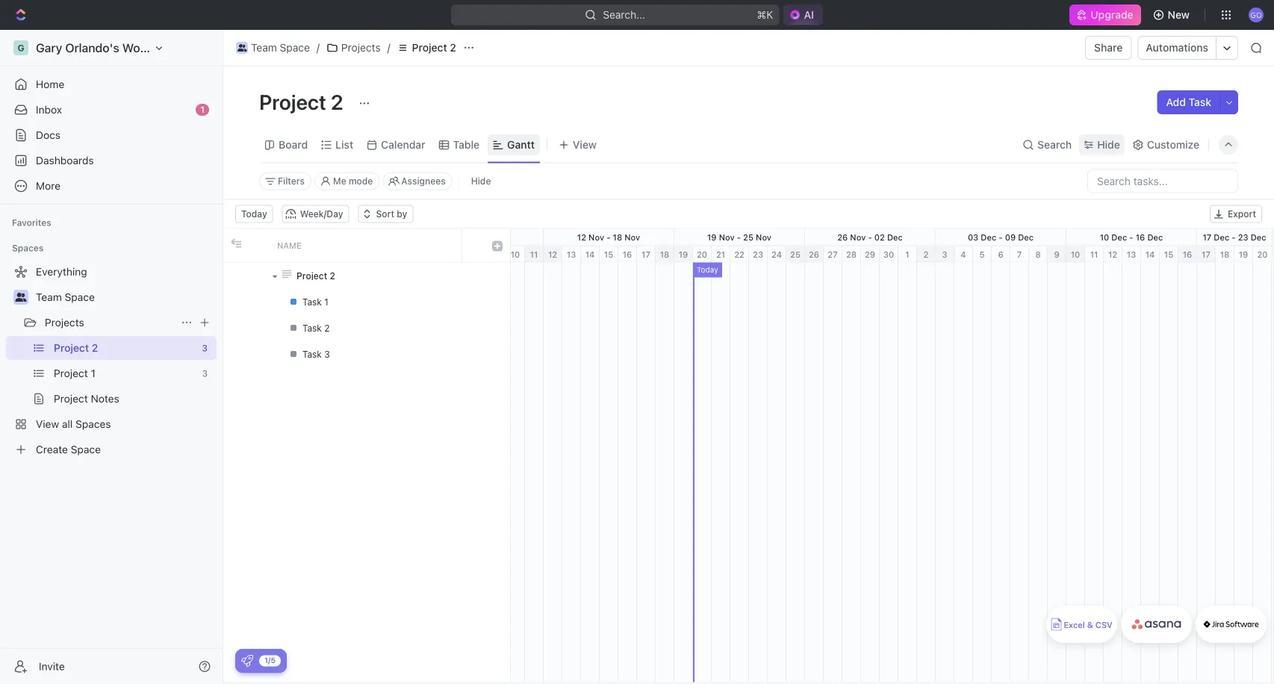 Task type: vqa. For each thing, say whether or not it's contained in the screenshot.
'×' button
no



Task type: describe. For each thing, give the bounding box(es) containing it.
2 vertical spatial space
[[71, 443, 101, 456]]

everything
[[36, 266, 87, 278]]

1 13 from the left
[[567, 250, 576, 259]]

by
[[397, 209, 407, 219]]

inbox
[[36, 103, 62, 116]]

Search tasks... text field
[[1088, 170, 1238, 192]]

workspace
[[122, 41, 184, 55]]

view button
[[554, 127, 602, 162]]

18 for second 18 element from the left
[[1220, 250, 1230, 259]]

26 element
[[805, 246, 824, 263]]

upgrade link
[[1070, 4, 1141, 25]]

view all spaces
[[36, 418, 111, 430]]

spaces inside view all spaces 'link'
[[75, 418, 111, 430]]

1 12 element from the left
[[544, 246, 563, 263]]

11 for second 11 element from right
[[530, 250, 538, 259]]

2 inside project 2 cell
[[330, 270, 335, 281]]

add
[[1167, 96, 1186, 108]]

5
[[980, 250, 985, 259]]

tree inside sidebar navigation
[[6, 260, 217, 462]]

home link
[[6, 72, 217, 96]]

21
[[716, 250, 725, 259]]

09
[[1005, 232, 1016, 242]]

05 nov - 11 nov
[[447, 232, 510, 242]]

new
[[1168, 9, 1190, 21]]

27 element
[[824, 246, 843, 263]]

project 2 inside sidebar navigation
[[54, 342, 98, 354]]

14 for first 14 element from left
[[585, 250, 595, 259]]

0 horizontal spatial 18
[[613, 232, 622, 242]]

26 nov - 02 dec
[[838, 232, 903, 242]]

row group containing project 2
[[223, 263, 510, 682]]

create space link
[[6, 438, 214, 462]]

project inside cell
[[297, 270, 327, 281]]

invite
[[39, 660, 65, 673]]

everything link
[[6, 260, 214, 284]]

favorites
[[12, 217, 51, 228]]

6 nov from the left
[[756, 232, 772, 242]]

1 vertical spatial today
[[697, 266, 718, 274]]

1 vertical spatial projects link
[[45, 311, 175, 335]]

share button
[[1086, 36, 1132, 60]]

10 for second 10 element from left
[[1071, 250, 1080, 259]]

 image inside column header
[[231, 238, 242, 248]]

project 2 inside cell
[[297, 270, 335, 281]]

user group image
[[15, 293, 27, 302]]

02
[[875, 232, 885, 242]]

2 20 from the left
[[1258, 250, 1268, 259]]

today inside 'button'
[[241, 209, 267, 219]]

filters
[[278, 176, 305, 186]]

sort by button
[[358, 205, 413, 223]]

gary orlando's workspace, , element
[[13, 40, 28, 55]]

share
[[1095, 41, 1123, 54]]

calendar
[[381, 139, 426, 151]]

projects inside tree
[[45, 316, 84, 329]]

export
[[1228, 209, 1257, 219]]

more
[[36, 180, 61, 192]]

1 dec from the left
[[887, 232, 903, 242]]

sidebar navigation
[[0, 30, 226, 684]]

26 for 26 nov - 02 dec
[[838, 232, 848, 242]]

4 column header from the left
[[485, 229, 510, 262]]

project notes
[[54, 393, 119, 405]]

6 dec from the left
[[1214, 232, 1230, 242]]

gary
[[36, 41, 62, 55]]

5 dec from the left
[[1148, 232, 1163, 242]]

10 for 10 dec - 16 dec
[[1100, 232, 1110, 242]]

1 16 element from the left
[[619, 246, 637, 263]]

7 nov from the left
[[850, 232, 866, 242]]

mode
[[349, 176, 373, 186]]

3 column header from the left
[[462, 229, 485, 262]]

17 for first 17 element from left
[[642, 250, 651, 259]]

0 vertical spatial team space
[[251, 41, 310, 54]]

gantt
[[507, 139, 535, 151]]

view all spaces link
[[6, 412, 214, 436]]

board
[[279, 139, 308, 151]]

notes
[[91, 393, 119, 405]]

27
[[828, 250, 838, 259]]

4 dec from the left
[[1112, 232, 1127, 242]]

1 15 from the left
[[604, 250, 613, 259]]

23 element
[[749, 246, 768, 263]]

hide inside button
[[471, 176, 491, 186]]

week/day button
[[282, 205, 349, 223]]

2 15 from the left
[[1165, 250, 1174, 259]]

create
[[36, 443, 68, 456]]

task for task 1
[[303, 297, 322, 307]]

16 for first 16 element from left
[[623, 250, 632, 259]]

1 14 element from the left
[[581, 246, 600, 263]]

upgrade
[[1091, 9, 1134, 21]]

go
[[1251, 10, 1262, 19]]

1 horizontal spatial team
[[251, 41, 277, 54]]

name column header
[[268, 229, 462, 262]]

2 16 element from the left
[[1179, 246, 1198, 263]]

2 13 from the left
[[1127, 250, 1136, 259]]

17 for 1st 17 element from right
[[1202, 250, 1211, 259]]

0 horizontal spatial 19
[[679, 250, 688, 259]]

task 2
[[303, 323, 330, 333]]

me mode
[[333, 176, 373, 186]]

12 nov - 18 nov element
[[544, 229, 675, 245]]

1 15 element from the left
[[600, 246, 619, 263]]

1 13 element from the left
[[563, 246, 581, 263]]

search
[[1038, 139, 1072, 151]]

export button
[[1210, 205, 1263, 223]]

calendar link
[[378, 134, 426, 155]]

2 12 element from the left
[[1104, 246, 1123, 263]]

2 20 element from the left
[[1254, 246, 1273, 263]]

3 nov from the left
[[589, 232, 604, 242]]

hide button
[[1080, 134, 1125, 155]]

1 vertical spatial 23
[[753, 250, 763, 259]]

home
[[36, 78, 64, 90]]

2 nov from the left
[[494, 232, 510, 242]]

26 for 26
[[809, 250, 820, 259]]

1 20 from the left
[[697, 250, 707, 259]]

task 2 row
[[223, 315, 510, 341]]

hide inside dropdown button
[[1098, 139, 1120, 151]]

filters button
[[259, 172, 312, 190]]

sort by
[[376, 209, 407, 219]]

sort
[[376, 209, 394, 219]]

17 dec - 23 dec
[[1203, 232, 1267, 242]]

3 dec from the left
[[1018, 232, 1034, 242]]

dashboards
[[36, 154, 94, 167]]

search...
[[603, 9, 646, 21]]

user group image
[[237, 44, 247, 52]]

1 horizontal spatial projects
[[341, 41, 381, 54]]

12 for second 12 element from left
[[1109, 250, 1118, 259]]

week/day button
[[282, 205, 349, 223]]

project 1
[[54, 367, 96, 380]]

me
[[333, 176, 346, 186]]

0 horizontal spatial spaces
[[12, 243, 44, 253]]

2 11 element from the left
[[1085, 246, 1104, 263]]

board link
[[276, 134, 308, 155]]

21 element
[[712, 246, 731, 263]]

03 dec - 09 dec
[[968, 232, 1034, 242]]

18 for 1st 18 element
[[660, 250, 670, 259]]

ai button
[[783, 4, 823, 25]]

week/day
[[300, 209, 343, 219]]

9
[[1054, 250, 1060, 259]]

03
[[968, 232, 979, 242]]

view button
[[554, 134, 602, 155]]

name
[[277, 241, 301, 250]]

3 inside cell
[[324, 349, 330, 359]]

all
[[62, 418, 73, 430]]

list link
[[333, 134, 353, 155]]

2 14 element from the left
[[1142, 246, 1160, 263]]

0 horizontal spatial project 2 link
[[54, 336, 196, 360]]

2 10 element from the left
[[1067, 246, 1085, 263]]

table link
[[450, 134, 480, 155]]

automations
[[1146, 41, 1209, 54]]



Task type: locate. For each thing, give the bounding box(es) containing it.
- inside the 19 nov - 25 nov element
[[737, 232, 741, 242]]

25 element
[[787, 246, 805, 263]]

team right user group icon
[[36, 291, 62, 303]]

2 19 element from the left
[[1235, 246, 1254, 263]]

0 horizontal spatial today
[[241, 209, 267, 219]]

12 element
[[544, 246, 563, 263], [1104, 246, 1123, 263]]

1 horizontal spatial projects link
[[323, 39, 384, 57]]

1 horizontal spatial 10
[[1071, 250, 1080, 259]]

automations button
[[1139, 37, 1216, 59]]

1 17 element from the left
[[637, 246, 656, 263]]

- inside 17 dec - 23 dec element
[[1232, 232, 1236, 242]]

0 horizontal spatial 11
[[484, 232, 492, 242]]

1 vertical spatial team space
[[36, 291, 95, 303]]

1 10 element from the left
[[507, 246, 525, 263]]

11 element down 05 nov - 11 nov element
[[525, 246, 544, 263]]

0 vertical spatial 25
[[743, 232, 754, 242]]

19 down 17 dec - 23 dec element
[[1239, 250, 1249, 259]]

05
[[447, 232, 457, 242]]

gary orlando's workspace
[[36, 41, 184, 55]]

2 horizontal spatial 18
[[1220, 250, 1230, 259]]

table
[[453, 139, 480, 151]]

15 down 12 nov - 18 nov
[[604, 250, 613, 259]]

20 left 21
[[697, 250, 707, 259]]

17 element down 12 nov - 18 nov element
[[637, 246, 656, 263]]

16 for 2nd 16 element from the left
[[1183, 250, 1193, 259]]

4 nov from the left
[[625, 232, 640, 242]]

17 element
[[637, 246, 656, 263], [1198, 246, 1216, 263]]

task up task 2
[[303, 297, 322, 307]]

1 horizontal spatial view
[[573, 139, 597, 151]]

customize
[[1147, 139, 1200, 151]]

team space down everything
[[36, 291, 95, 303]]

19 left 21
[[679, 250, 688, 259]]

16 element
[[619, 246, 637, 263], [1179, 246, 1198, 263]]

2 horizontal spatial 19
[[1239, 250, 1249, 259]]

space down everything
[[65, 291, 95, 303]]

03 dec - 09 dec element
[[936, 229, 1067, 245]]

0 vertical spatial spaces
[[12, 243, 44, 253]]

22 element
[[731, 246, 749, 263]]

2
[[450, 41, 456, 54], [331, 89, 343, 114], [924, 250, 929, 259], [330, 270, 335, 281], [324, 323, 330, 333], [92, 342, 98, 354]]

12 nov - 18 nov
[[577, 232, 640, 242]]

10 inside 10 dec - 16 dec element
[[1100, 232, 1110, 242]]

7 - from the left
[[1232, 232, 1236, 242]]

11 for 2nd 11 element from left
[[1090, 250, 1098, 259]]

5 nov from the left
[[719, 232, 735, 242]]

17 down 17 dec - 23 dec
[[1202, 250, 1211, 259]]

dashboards link
[[6, 149, 217, 173]]

26 nov - 02 dec element
[[805, 229, 936, 245]]

task inside 'button'
[[1189, 96, 1212, 108]]

0 vertical spatial space
[[280, 41, 310, 54]]

16 down 12 nov - 18 nov element
[[623, 250, 632, 259]]

16 element down 17 dec - 23 dec element
[[1179, 246, 1198, 263]]

search button
[[1018, 134, 1077, 155]]

15
[[604, 250, 613, 259], [1165, 250, 1174, 259]]

6 - from the left
[[1130, 232, 1134, 242]]

6
[[998, 250, 1004, 259]]

- inside 05 nov - 11 nov element
[[477, 232, 481, 242]]

17 down 12 nov - 18 nov element
[[642, 250, 651, 259]]

go button
[[1245, 3, 1268, 27]]

0 vertical spatial hide
[[1098, 139, 1120, 151]]

new button
[[1147, 3, 1199, 27]]

 image
[[492, 241, 503, 251]]

0 horizontal spatial 10
[[511, 250, 520, 259]]

0 vertical spatial project 2 link
[[393, 39, 460, 57]]

11 down 05 nov - 11 nov element
[[530, 250, 538, 259]]

1 horizontal spatial today
[[697, 266, 718, 274]]

30 element
[[880, 246, 899, 263]]

11 element
[[525, 246, 544, 263], [1085, 246, 1104, 263]]

docs link
[[6, 123, 217, 147]]

19 element left 21
[[675, 246, 693, 263]]

16 down 10 dec - 16 dec element
[[1183, 250, 1193, 259]]

spaces right all
[[75, 418, 111, 430]]

24 element
[[768, 246, 787, 263]]

2 / from the left
[[387, 41, 390, 54]]

19 element
[[675, 246, 693, 263], [1235, 246, 1254, 263]]

task inside cell
[[303, 349, 322, 359]]

name row
[[223, 229, 510, 263]]

1 horizontal spatial spaces
[[75, 418, 111, 430]]

create space
[[36, 443, 101, 456]]

20 down 17 dec - 23 dec element
[[1258, 250, 1268, 259]]

20 element left 21
[[693, 246, 712, 263]]

view left all
[[36, 418, 59, 430]]

0 horizontal spatial 26
[[809, 250, 820, 259]]

- for 02
[[868, 232, 872, 242]]

0 horizontal spatial 19 element
[[675, 246, 693, 263]]

12 for 1st 12 element from the left
[[548, 250, 557, 259]]

10 dec - 16 dec element
[[1067, 229, 1198, 245]]

1 19 element from the left
[[675, 246, 693, 263]]

1 vertical spatial 25
[[790, 250, 801, 259]]

20 element
[[693, 246, 712, 263], [1254, 246, 1273, 263]]

1 vertical spatial space
[[65, 291, 95, 303]]

28
[[846, 250, 857, 259]]

team right user group image
[[251, 41, 277, 54]]

0 vertical spatial today
[[241, 209, 267, 219]]

3 - from the left
[[737, 232, 741, 242]]

10 element
[[507, 246, 525, 263], [1067, 246, 1085, 263]]

1 column header from the left
[[223, 229, 246, 262]]

1 horizontal spatial 18 element
[[1216, 246, 1235, 263]]

10
[[1100, 232, 1110, 242], [511, 250, 520, 259], [1071, 250, 1080, 259]]

1 horizontal spatial 19
[[707, 232, 717, 242]]

today button
[[235, 205, 273, 223]]

12
[[577, 232, 586, 242], [548, 250, 557, 259], [1109, 250, 1118, 259]]

15 down 10 dec - 16 dec element
[[1165, 250, 1174, 259]]

to do 
 
 
 
 
 task 3 cell
[[268, 341, 462, 367]]

11 right the 9
[[1090, 250, 1098, 259]]

favorites button
[[6, 214, 57, 232]]

13 element down 10 dec - 16 dec element
[[1123, 246, 1142, 263]]

0 vertical spatial projects
[[341, 41, 381, 54]]

2 14 from the left
[[1146, 250, 1155, 259]]

12 for 12 nov - 18 nov
[[577, 232, 586, 242]]

1 horizontal spatial 23
[[1238, 232, 1249, 242]]

15 element
[[600, 246, 619, 263], [1160, 246, 1179, 263]]

1 horizontal spatial 16
[[1136, 232, 1145, 242]]

view for view
[[573, 139, 597, 151]]

view for view all spaces
[[36, 418, 59, 430]]

0 vertical spatial view
[[573, 139, 597, 151]]

12 element down 12 nov - 18 nov element
[[544, 246, 563, 263]]

1 horizontal spatial project 2 link
[[393, 39, 460, 57]]

1 horizontal spatial 14 element
[[1142, 246, 1160, 263]]

tree containing everything
[[6, 260, 217, 462]]

23 down export
[[1238, 232, 1249, 242]]

2 13 element from the left
[[1123, 246, 1142, 263]]

0 horizontal spatial 13 element
[[563, 246, 581, 263]]

more button
[[6, 174, 217, 198]]

15 element down 12 nov - 18 nov element
[[600, 246, 619, 263]]

26 up 28
[[838, 232, 848, 242]]

task 1
[[303, 297, 329, 307]]

team inside tree
[[36, 291, 62, 303]]

0 horizontal spatial 17 element
[[637, 246, 656, 263]]

orlando's
[[65, 41, 119, 55]]

1 horizontal spatial 11 element
[[1085, 246, 1104, 263]]

1 inside cell
[[324, 297, 329, 307]]

0 horizontal spatial 25
[[743, 232, 754, 242]]

29 element
[[861, 246, 880, 263]]

2 inside tree
[[92, 342, 98, 354]]

⌘k
[[757, 9, 774, 21]]

1 horizontal spatial 26
[[838, 232, 848, 242]]

0 horizontal spatial 20 element
[[693, 246, 712, 263]]

28 element
[[843, 246, 861, 263]]

1 inside tree
[[91, 367, 96, 380]]

hide right search
[[1098, 139, 1120, 151]]

0 horizontal spatial 20
[[697, 250, 707, 259]]

0 horizontal spatial team space link
[[36, 285, 214, 309]]

1 horizontal spatial 16 element
[[1179, 246, 1198, 263]]

13
[[567, 250, 576, 259], [1127, 250, 1136, 259]]

24
[[772, 250, 782, 259]]

0 vertical spatial team space link
[[232, 39, 314, 57]]

0 horizontal spatial 15
[[604, 250, 613, 259]]

0 horizontal spatial 23
[[753, 250, 763, 259]]

20 element down 17 dec - 23 dec element
[[1254, 246, 1273, 263]]

11 element right the 9
[[1085, 246, 1104, 263]]

space right user group image
[[280, 41, 310, 54]]

0 horizontal spatial 11 element
[[525, 246, 544, 263]]

14 for 2nd 14 element
[[1146, 250, 1155, 259]]

- for 16
[[1130, 232, 1134, 242]]

onboarding checklist button image
[[241, 655, 253, 667]]

11
[[484, 232, 492, 242], [530, 250, 538, 259], [1090, 250, 1098, 259]]

1 horizontal spatial 18
[[660, 250, 670, 259]]

- for 18
[[607, 232, 611, 242]]

30
[[884, 250, 894, 259]]

project 2
[[412, 41, 456, 54], [259, 89, 348, 114], [297, 270, 335, 281], [54, 342, 98, 354]]

2 horizontal spatial 16
[[1183, 250, 1193, 259]]

4
[[961, 250, 966, 259]]

0 horizontal spatial team
[[36, 291, 62, 303]]

18 element left 21
[[656, 246, 675, 263]]

task down the task 1
[[303, 323, 322, 333]]

2 18 element from the left
[[1216, 246, 1235, 263]]

spaces down favorites button
[[12, 243, 44, 253]]

14 element down 10 dec - 16 dec element
[[1142, 246, 1160, 263]]

task 3 row
[[223, 341, 510, 367]]

0 vertical spatial team
[[251, 41, 277, 54]]

23 right 22 element
[[753, 250, 763, 259]]

tree
[[6, 260, 217, 462]]

csv
[[1096, 620, 1113, 630]]

onboarding checklist button element
[[241, 655, 253, 667]]

1 horizontal spatial hide
[[1098, 139, 1120, 151]]

1 horizontal spatial team space
[[251, 41, 310, 54]]

1 horizontal spatial 12
[[577, 232, 586, 242]]

1 20 element from the left
[[693, 246, 712, 263]]

- inside 10 dec - 16 dec element
[[1130, 232, 1134, 242]]

list
[[336, 139, 353, 151]]

0 horizontal spatial 15 element
[[600, 246, 619, 263]]

/
[[317, 41, 320, 54], [387, 41, 390, 54]]

10 for 1st 10 element from the left
[[511, 250, 520, 259]]

10 dec - 16 dec
[[1100, 232, 1163, 242]]

14 down 10 dec - 16 dec element
[[1146, 250, 1155, 259]]

19 nov - 25 nov
[[707, 232, 772, 242]]

0 horizontal spatial 12
[[548, 250, 557, 259]]

1 / from the left
[[317, 41, 320, 54]]

1
[[200, 104, 205, 115], [906, 250, 910, 259], [324, 297, 329, 307], [91, 367, 96, 380]]

2 15 element from the left
[[1160, 246, 1179, 263]]

task for task 3
[[303, 349, 322, 359]]

13 down 10 dec - 16 dec
[[1127, 250, 1136, 259]]

0 horizontal spatial 16 element
[[619, 246, 637, 263]]

view inside 'link'
[[36, 418, 59, 430]]

1 14 from the left
[[585, 250, 595, 259]]

13 element down 12 nov - 18 nov
[[563, 246, 581, 263]]

7 dec from the left
[[1251, 232, 1267, 242]]

18 element down 17 dec - 23 dec
[[1216, 246, 1235, 263]]

excel & csv
[[1064, 620, 1113, 630]]

today down 21
[[697, 266, 718, 274]]

19 nov - 25 nov element
[[675, 229, 805, 245]]

25 up 22 element
[[743, 232, 754, 242]]

1 vertical spatial team space link
[[36, 285, 214, 309]]

1 vertical spatial projects
[[45, 316, 84, 329]]

docs
[[36, 129, 61, 141]]

14 element
[[581, 246, 600, 263], [1142, 246, 1160, 263]]

4 - from the left
[[868, 232, 872, 242]]

- for 09
[[999, 232, 1003, 242]]

task 1 row
[[223, 289, 510, 315]]

17 for 17 dec - 23 dec
[[1203, 232, 1212, 242]]

 image inside column header
[[492, 241, 503, 251]]

project 2 cell
[[268, 263, 462, 289]]

29
[[865, 250, 876, 259]]

task
[[1189, 96, 1212, 108], [303, 297, 322, 307], [303, 323, 322, 333], [303, 349, 322, 359]]

gantt link
[[504, 134, 535, 155]]

1 horizontal spatial 20 element
[[1254, 246, 1273, 263]]

- for 25
[[737, 232, 741, 242]]

column header
[[223, 229, 246, 262], [246, 229, 268, 262], [462, 229, 485, 262], [485, 229, 510, 262]]

2 dec from the left
[[981, 232, 997, 242]]

team space inside tree
[[36, 291, 95, 303]]

18 element
[[656, 246, 675, 263], [1216, 246, 1235, 263]]

spaces
[[12, 243, 44, 253], [75, 418, 111, 430]]

1 vertical spatial project 2 link
[[54, 336, 196, 360]]

hide down table
[[471, 176, 491, 186]]

1 horizontal spatial 13 element
[[1123, 246, 1142, 263]]

today
[[241, 209, 267, 219], [697, 266, 718, 274]]

16 element down 12 nov - 18 nov element
[[619, 246, 637, 263]]

1 18 element from the left
[[656, 246, 675, 263]]

16 down search tasks... text box
[[1136, 232, 1145, 242]]

1 vertical spatial spaces
[[75, 418, 111, 430]]

14 down 12 nov - 18 nov
[[585, 250, 595, 259]]

0 horizontal spatial team space
[[36, 291, 95, 303]]

15 element down 10 dec - 16 dec element
[[1160, 246, 1179, 263]]

project 1 link
[[54, 362, 196, 385]]

16
[[1136, 232, 1145, 242], [623, 250, 632, 259], [1183, 250, 1193, 259]]

11 right the 05
[[484, 232, 492, 242]]

1 vertical spatial hide
[[471, 176, 491, 186]]

task for task 2
[[303, 323, 322, 333]]

23
[[1238, 232, 1249, 242], [753, 250, 763, 259]]

sort by button
[[358, 205, 413, 223]]

5 - from the left
[[999, 232, 1003, 242]]

1 horizontal spatial /
[[387, 41, 390, 54]]

0 vertical spatial 23
[[1238, 232, 1249, 242]]

space down view all spaces
[[71, 443, 101, 456]]

1 - from the left
[[477, 232, 481, 242]]

project 2 - 0.00% row
[[223, 263, 510, 289]]

1 vertical spatial view
[[36, 418, 59, 430]]

view right 'gantt'
[[573, 139, 597, 151]]

13 down 12 nov - 18 nov element
[[567, 250, 576, 259]]

team space right user group image
[[251, 41, 310, 54]]

- for 23
[[1232, 232, 1236, 242]]

1 nov from the left
[[459, 232, 475, 242]]

g
[[18, 43, 24, 53]]

assignees button
[[383, 172, 452, 190]]

0 horizontal spatial 12 element
[[544, 246, 563, 263]]

- for 11
[[477, 232, 481, 242]]

7
[[1017, 250, 1022, 259]]

05 nov - 11 nov element
[[413, 229, 544, 245]]

0 horizontal spatial hide
[[471, 176, 491, 186]]

tree grid
[[223, 229, 510, 682]]

10 element right the 9
[[1067, 246, 1085, 263]]

today down filters dropdown button in the top left of the page
[[241, 209, 267, 219]]

&
[[1088, 620, 1094, 630]]

0 horizontal spatial projects
[[45, 316, 84, 329]]

- inside 03 dec - 09 dec element
[[999, 232, 1003, 242]]

1 horizontal spatial 25
[[790, 250, 801, 259]]

17
[[1203, 232, 1212, 242], [642, 250, 651, 259], [1202, 250, 1211, 259]]

add task
[[1167, 96, 1212, 108]]

hide button
[[465, 172, 497, 190]]

task right add on the right top of page
[[1189, 96, 1212, 108]]

1 horizontal spatial 19 element
[[1235, 246, 1254, 263]]

row group
[[223, 263, 510, 682]]

1 horizontal spatial 13
[[1127, 250, 1136, 259]]

2 horizontal spatial 11
[[1090, 250, 1098, 259]]

19 up 21
[[707, 232, 717, 242]]

task down task 2
[[303, 349, 322, 359]]

- inside the 26 nov - 02 dec element
[[868, 232, 872, 242]]

task 3
[[303, 349, 330, 359]]

1 horizontal spatial 15
[[1165, 250, 1174, 259]]

19 element down 17 dec - 23 dec element
[[1235, 246, 1254, 263]]

2 - from the left
[[607, 232, 611, 242]]

1 horizontal spatial 20
[[1258, 250, 1268, 259]]

2 17 element from the left
[[1198, 246, 1216, 263]]

project notes link
[[54, 387, 214, 411]]

space
[[280, 41, 310, 54], [65, 291, 95, 303], [71, 443, 101, 456]]

1 horizontal spatial 14
[[1146, 250, 1155, 259]]

1 horizontal spatial 15 element
[[1160, 246, 1179, 263]]

in progress 
 
 
 
 
 task 1 cell
[[268, 289, 462, 315]]

10 element down 05 nov - 11 nov element
[[507, 246, 525, 263]]

14 element down 12 nov - 18 nov
[[581, 246, 600, 263]]

12 element down 10 dec - 16 dec
[[1104, 246, 1123, 263]]

0 horizontal spatial projects link
[[45, 311, 175, 335]]

tree grid containing project 2
[[223, 229, 510, 682]]

0 vertical spatial projects link
[[323, 39, 384, 57]]

2 column header from the left
[[246, 229, 268, 262]]

1 vertical spatial team
[[36, 291, 62, 303]]

22
[[734, 250, 745, 259]]

excel & csv link
[[1047, 606, 1118, 643]]

project
[[412, 41, 447, 54], [259, 89, 326, 114], [297, 270, 327, 281], [54, 342, 89, 354], [54, 367, 88, 380], [54, 393, 88, 405]]

25 right "24" element
[[790, 250, 801, 259]]

1 horizontal spatial 17 element
[[1198, 246, 1216, 263]]

0 horizontal spatial 18 element
[[656, 246, 675, 263]]

17 element down 17 dec - 23 dec
[[1198, 246, 1216, 263]]

2 horizontal spatial 12
[[1109, 250, 1118, 259]]

17 dec - 23 dec element
[[1198, 229, 1273, 245]]

13 element
[[563, 246, 581, 263], [1123, 246, 1142, 263]]

0 horizontal spatial 14 element
[[581, 246, 600, 263]]

me mode button
[[315, 172, 380, 190]]

2 horizontal spatial 10
[[1100, 232, 1110, 242]]

0 horizontal spatial /
[[317, 41, 320, 54]]

dec
[[887, 232, 903, 242], [981, 232, 997, 242], [1018, 232, 1034, 242], [1112, 232, 1127, 242], [1148, 232, 1163, 242], [1214, 232, 1230, 242], [1251, 232, 1267, 242]]

view inside button
[[573, 139, 597, 151]]

1 horizontal spatial 10 element
[[1067, 246, 1085, 263]]

2 inside task 2 row
[[324, 323, 330, 333]]

1 horizontal spatial team space link
[[232, 39, 314, 57]]

0 horizontal spatial 14
[[585, 250, 595, 259]]

1 horizontal spatial 12 element
[[1104, 246, 1123, 263]]

task inside row
[[303, 323, 322, 333]]

1 horizontal spatial 11
[[530, 250, 538, 259]]

26 right "25" element
[[809, 250, 820, 259]]

 image
[[231, 238, 242, 248]]

17 down export button
[[1203, 232, 1212, 242]]

task inside cell
[[303, 297, 322, 307]]

- inside 12 nov - 18 nov element
[[607, 232, 611, 242]]

1 11 element from the left
[[525, 246, 544, 263]]

0 horizontal spatial view
[[36, 418, 59, 430]]

hide
[[1098, 139, 1120, 151], [471, 176, 491, 186]]

0 vertical spatial 26
[[838, 232, 848, 242]]



